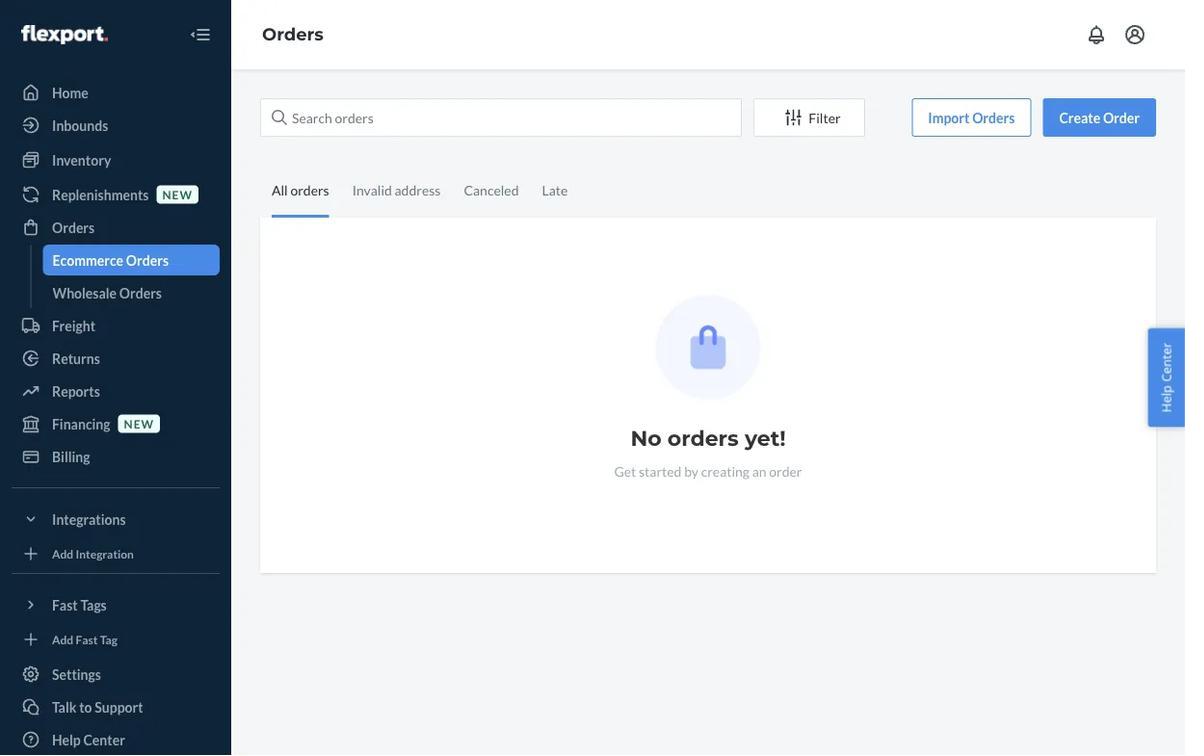 Task type: describe. For each thing, give the bounding box(es) containing it.
reports
[[52, 383, 100, 399]]

fast tags
[[52, 597, 107, 613]]

replenishments
[[52, 186, 149, 203]]

filter
[[809, 109, 841, 126]]

invalid
[[352, 182, 392, 198]]

fast inside dropdown button
[[52, 597, 78, 613]]

help center link
[[12, 724, 220, 755]]

returns
[[52, 350, 100, 367]]

integrations button
[[12, 504, 220, 535]]

ecommerce
[[53, 252, 123, 268]]

orders up ecommerce
[[52, 219, 95, 236]]

home
[[52, 84, 88, 101]]

billing
[[52, 448, 90, 465]]

1 vertical spatial fast
[[76, 632, 98, 646]]

search image
[[272, 110, 287, 125]]

by
[[684, 463, 698, 479]]

reports link
[[12, 376, 220, 407]]

inventory
[[52, 152, 111, 168]]

billing link
[[12, 441, 220, 472]]

orders for all
[[290, 182, 329, 198]]

wholesale orders link
[[43, 277, 220, 308]]

create order
[[1059, 109, 1140, 126]]

all orders
[[272, 182, 329, 198]]

talk to support
[[52, 699, 143, 715]]

an
[[752, 463, 766, 479]]

inbounds
[[52, 117, 108, 133]]

no orders yet!
[[630, 425, 786, 451]]

1 horizontal spatial orders link
[[262, 24, 324, 45]]

address
[[395, 182, 441, 198]]

tag
[[100, 632, 117, 646]]

add integration
[[52, 547, 134, 561]]

creating
[[701, 463, 750, 479]]

inventory link
[[12, 145, 220, 175]]

late
[[542, 182, 568, 198]]

integrations
[[52, 511, 126, 527]]

financing
[[52, 416, 110, 432]]

talk
[[52, 699, 77, 715]]

open notifications image
[[1085, 23, 1108, 46]]

returns link
[[12, 343, 220, 374]]

started
[[639, 463, 682, 479]]

help center button
[[1148, 328, 1185, 427]]

invalid address
[[352, 182, 441, 198]]

add fast tag
[[52, 632, 117, 646]]

0 horizontal spatial orders link
[[12, 212, 220, 243]]

help center inside button
[[1157, 343, 1175, 413]]

close navigation image
[[189, 23, 212, 46]]

filter button
[[753, 98, 865, 137]]



Task type: locate. For each thing, give the bounding box(es) containing it.
add up settings
[[52, 632, 73, 646]]

talk to support button
[[12, 692, 220, 723]]

yet!
[[745, 425, 786, 451]]

orders link
[[262, 24, 324, 45], [12, 212, 220, 243]]

add for add fast tag
[[52, 632, 73, 646]]

0 vertical spatial help
[[1157, 385, 1175, 413]]

fast left tags
[[52, 597, 78, 613]]

orders up wholesale orders link
[[126, 252, 169, 268]]

0 horizontal spatial orders
[[290, 182, 329, 198]]

flexport logo image
[[21, 25, 108, 44]]

get
[[614, 463, 636, 479]]

orders link up ecommerce orders
[[12, 212, 220, 243]]

orders for import orders
[[972, 109, 1015, 126]]

import orders
[[928, 109, 1015, 126]]

import orders button
[[912, 98, 1031, 137]]

center inside button
[[1157, 343, 1175, 382]]

1 vertical spatial center
[[83, 732, 125, 748]]

open account menu image
[[1123, 23, 1146, 46]]

help inside button
[[1157, 385, 1175, 413]]

1 horizontal spatial orders
[[667, 425, 739, 451]]

1 add from the top
[[52, 547, 73, 561]]

orders down ecommerce orders link
[[119, 285, 162, 301]]

create order link
[[1043, 98, 1156, 137]]

orders for wholesale orders
[[119, 285, 162, 301]]

new down "inventory" link
[[162, 187, 193, 201]]

center
[[1157, 343, 1175, 382], [83, 732, 125, 748]]

tags
[[80, 597, 107, 613]]

0 horizontal spatial help center
[[52, 732, 125, 748]]

fast
[[52, 597, 78, 613], [76, 632, 98, 646]]

new for financing
[[124, 417, 154, 431]]

home link
[[12, 77, 220, 108]]

help
[[1157, 385, 1175, 413], [52, 732, 81, 748]]

add for add integration
[[52, 547, 73, 561]]

1 vertical spatial orders
[[667, 425, 739, 451]]

help center
[[1157, 343, 1175, 413], [52, 732, 125, 748]]

order
[[769, 463, 802, 479]]

order
[[1103, 109, 1140, 126]]

1 vertical spatial new
[[124, 417, 154, 431]]

orders up search image
[[262, 24, 324, 45]]

to
[[79, 699, 92, 715]]

1 vertical spatial orders link
[[12, 212, 220, 243]]

orders up get started by creating an order
[[667, 425, 739, 451]]

freight
[[52, 317, 95, 334]]

0 vertical spatial help center
[[1157, 343, 1175, 413]]

fast tags button
[[12, 590, 220, 620]]

0 vertical spatial add
[[52, 547, 73, 561]]

0 horizontal spatial help
[[52, 732, 81, 748]]

0 vertical spatial orders
[[290, 182, 329, 198]]

1 horizontal spatial center
[[1157, 343, 1175, 382]]

freight link
[[12, 310, 220, 341]]

settings
[[52, 666, 101, 683]]

orders for no
[[667, 425, 739, 451]]

2 add from the top
[[52, 632, 73, 646]]

add
[[52, 547, 73, 561], [52, 632, 73, 646]]

1 vertical spatial help center
[[52, 732, 125, 748]]

empty list image
[[656, 295, 761, 400]]

wholesale
[[53, 285, 117, 301]]

orders
[[262, 24, 324, 45], [972, 109, 1015, 126], [52, 219, 95, 236], [126, 252, 169, 268], [119, 285, 162, 301]]

0 vertical spatial orders link
[[262, 24, 324, 45]]

new for replenishments
[[162, 187, 193, 201]]

0 vertical spatial center
[[1157, 343, 1175, 382]]

orders right import
[[972, 109, 1015, 126]]

orders right all
[[290, 182, 329, 198]]

ecommerce orders
[[53, 252, 169, 268]]

0 vertical spatial fast
[[52, 597, 78, 613]]

orders for ecommerce orders
[[126, 252, 169, 268]]

ecommerce orders link
[[43, 245, 220, 276]]

wholesale orders
[[53, 285, 162, 301]]

all
[[272, 182, 288, 198]]

add integration link
[[12, 542, 220, 566]]

add left integration
[[52, 547, 73, 561]]

Search orders text field
[[260, 98, 742, 137]]

0 vertical spatial new
[[162, 187, 193, 201]]

inbounds link
[[12, 110, 220, 141]]

new
[[162, 187, 193, 201], [124, 417, 154, 431]]

orders inside button
[[972, 109, 1015, 126]]

1 horizontal spatial help center
[[1157, 343, 1175, 413]]

new down reports 'link'
[[124, 417, 154, 431]]

get started by creating an order
[[614, 463, 802, 479]]

add fast tag link
[[12, 628, 220, 651]]

0 horizontal spatial center
[[83, 732, 125, 748]]

import
[[928, 109, 970, 126]]

create
[[1059, 109, 1100, 126]]

0 horizontal spatial new
[[124, 417, 154, 431]]

1 vertical spatial add
[[52, 632, 73, 646]]

canceled
[[464, 182, 519, 198]]

support
[[95, 699, 143, 715]]

1 horizontal spatial new
[[162, 187, 193, 201]]

orders link up search image
[[262, 24, 324, 45]]

1 vertical spatial help
[[52, 732, 81, 748]]

fast left tag
[[76, 632, 98, 646]]

integration
[[76, 547, 134, 561]]

no
[[630, 425, 661, 451]]

settings link
[[12, 659, 220, 690]]

orders
[[290, 182, 329, 198], [667, 425, 739, 451]]

1 horizontal spatial help
[[1157, 385, 1175, 413]]



Task type: vqa. For each thing, say whether or not it's contained in the screenshot.
the Less than 60 days
no



